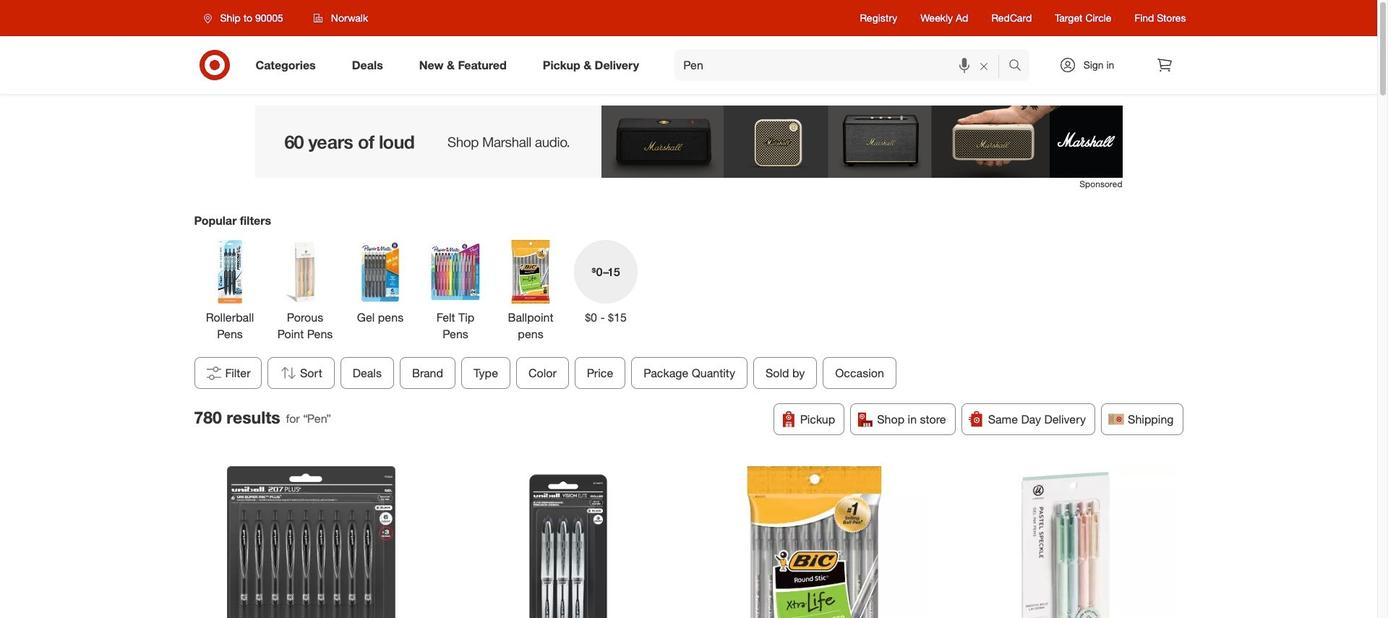 Task type: vqa. For each thing, say whether or not it's contained in the screenshot.
uniball Vision Elite Black Rollerball Pens 3ct Capped 0.8mm Bold Pen Image
yes



Task type: locate. For each thing, give the bounding box(es) containing it.
uniball 6pk 207 plus+ retractable gel pens + 3 bonus click top pens 0.7mm black ink image
[[200, 467, 423, 618], [200, 467, 423, 618]]

advertisement element
[[255, 106, 1123, 178]]

uniball vision elite black rollerball pens 3ct capped 0.8mm bold pen image
[[451, 467, 675, 618], [451, 467, 675, 618]]

bic 10pk xtra life ballpoint pens medium tip black ink image
[[703, 467, 926, 618], [703, 467, 926, 618]]

What can we help you find? suggestions appear below search field
[[675, 49, 1012, 81]]

u brands 4ct gel ink pens - pastel speckle image
[[955, 467, 1178, 618], [955, 467, 1178, 618]]



